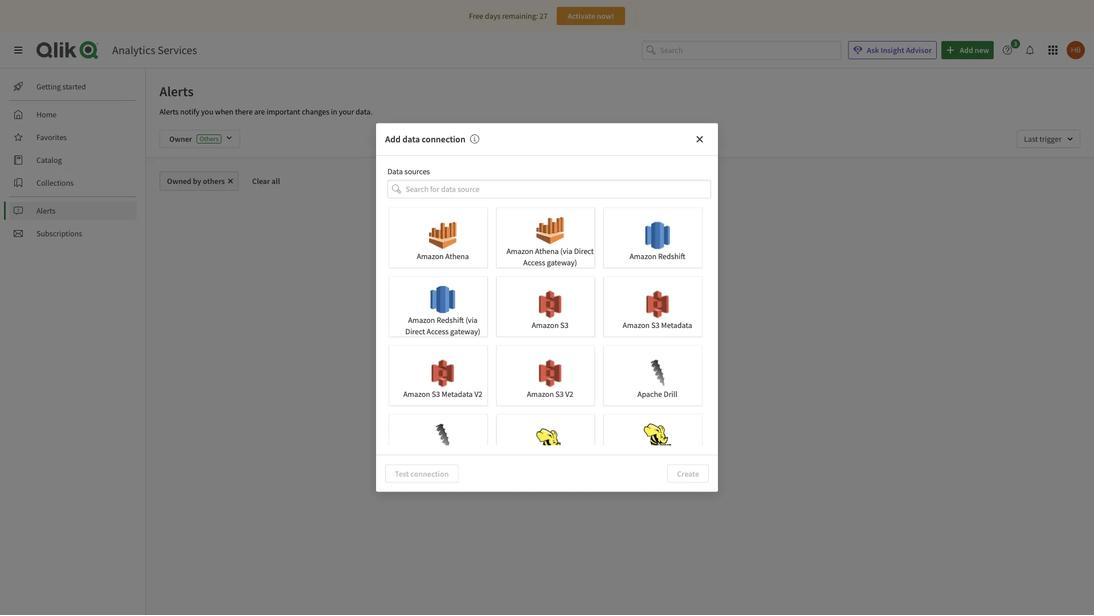 Task type: vqa. For each thing, say whether or not it's contained in the screenshot.
Spaces related to Spaces
no



Task type: describe. For each thing, give the bounding box(es) containing it.
amazon s3 image
[[537, 291, 564, 318]]

apache hive (via direct access gateway) image
[[644, 424, 672, 450]]

access for athena
[[524, 257, 546, 268]]

Search text field
[[660, 41, 842, 59]]

amazon athena button
[[389, 208, 489, 268]]

amazon s3 metadata
[[623, 320, 693, 330]]

add data connection
[[385, 134, 466, 145]]

amazon for amazon s3
[[532, 320, 559, 330]]

clear all
[[252, 176, 280, 186]]

data.
[[356, 107, 373, 117]]

analytics services
[[112, 43, 197, 57]]

apache drill image
[[644, 360, 672, 387]]

free days remaining: 27
[[469, 11, 548, 21]]

alerts inside the navigation pane element
[[36, 206, 56, 216]]

gateway) for redshift
[[450, 326, 481, 337]]

data
[[388, 166, 403, 177]]

Search for data source text field
[[406, 180, 712, 199]]

amazon s3 metadata v2
[[403, 389, 483, 399]]

no results found try adjusting your search or filters to find what you are looking for.
[[550, 297, 704, 334]]

amazon s3 metadata image
[[644, 291, 672, 318]]

to
[[664, 312, 671, 323]]

amazon s3 v2 image
[[537, 360, 564, 387]]

subscriptions link
[[9, 225, 137, 243]]

gateway) for athena
[[547, 257, 577, 268]]

direct for amazon athena (via direct access gateway)
[[574, 246, 594, 256]]

amazon s3 metadata v2 button
[[389, 346, 489, 406]]

navigation pane element
[[0, 73, 145, 247]]

analytics services element
[[112, 43, 197, 57]]

filters
[[644, 312, 663, 323]]

subscriptions
[[36, 229, 82, 239]]

all
[[272, 176, 280, 186]]

s3 for amazon s3 metadata v2
[[432, 389, 440, 399]]

advisor
[[906, 45, 932, 55]]

changes
[[302, 107, 330, 117]]

owned by others button
[[160, 172, 239, 191]]

or
[[635, 312, 642, 323]]

ask insight advisor button
[[849, 41, 937, 59]]

notify
[[180, 107, 200, 117]]

amazon s3 metadata v2 image
[[429, 360, 457, 387]]

collections link
[[9, 174, 137, 192]]

in
[[331, 107, 337, 117]]

amazon athena image
[[429, 222, 457, 249]]

getting started link
[[9, 78, 137, 96]]

amazon redshift
[[630, 251, 686, 261]]

amazon redshift (via direct access gateway) image
[[429, 286, 457, 313]]

you inside no results found try adjusting your search or filters to find what you are looking for.
[[595, 324, 608, 334]]

amazon athena
[[417, 251, 469, 261]]

add data connection dialog
[[376, 124, 718, 492]]

apache drill
[[638, 389, 678, 399]]

insight
[[881, 45, 905, 55]]

what
[[688, 312, 704, 323]]

amazon s3
[[532, 320, 569, 330]]

direct for amazon redshift (via direct access gateway)
[[406, 326, 425, 337]]

amazon s3 v2
[[527, 389, 574, 399]]

now!
[[597, 11, 614, 21]]

amazon for amazon s3 metadata v2
[[403, 389, 430, 399]]

close sidebar menu image
[[14, 46, 23, 55]]

search
[[612, 312, 633, 323]]

1 v2 from the left
[[475, 389, 483, 399]]

for.
[[648, 324, 659, 334]]

apache drill (via direct access gateway) image
[[429, 424, 457, 451]]

redshift for amazon redshift (via direct access gateway)
[[437, 315, 464, 325]]

filters region
[[146, 121, 1095, 157]]

are inside no results found try adjusting your search or filters to find what you are looking for.
[[609, 324, 620, 334]]

activate now! link
[[557, 7, 625, 25]]

adjusting
[[562, 312, 593, 323]]

amazon for amazon s3 metadata
[[623, 320, 650, 330]]

alerts link
[[9, 202, 137, 220]]

athena for amazon athena (via direct access gateway)
[[535, 246, 559, 256]]

amazon s3 button
[[497, 277, 596, 337]]

(via for redshift
[[466, 315, 478, 325]]

clear all button
[[243, 172, 289, 191]]

amazon for amazon redshift (via direct access gateway)
[[408, 315, 435, 325]]

metadata for amazon s3 metadata v2
[[442, 389, 473, 399]]

getting
[[36, 82, 61, 92]]

no
[[595, 297, 606, 308]]

found
[[636, 297, 659, 308]]

favorites
[[36, 132, 67, 143]]

0 vertical spatial alerts
[[160, 83, 194, 100]]

home link
[[9, 105, 137, 124]]

find
[[673, 312, 686, 323]]

important
[[267, 107, 300, 117]]



Task type: locate. For each thing, give the bounding box(es) containing it.
ask
[[867, 45, 880, 55]]

s3 down "amazon s3" image
[[561, 320, 569, 330]]

amazon athena (via direct access gateway) button
[[497, 208, 596, 268]]

days
[[485, 11, 501, 21]]

0 vertical spatial metadata
[[661, 320, 693, 330]]

apache hive image
[[537, 429, 564, 456]]

amazon s3 v2 button
[[497, 346, 596, 406]]

1 vertical spatial metadata
[[442, 389, 473, 399]]

(via
[[561, 246, 573, 256], [466, 315, 478, 325]]

last trigger image
[[1017, 130, 1081, 148]]

alerts
[[160, 83, 194, 100], [160, 107, 179, 117], [36, 206, 56, 216]]

gateway)
[[547, 257, 577, 268], [450, 326, 481, 337]]

you down no
[[595, 324, 608, 334]]

data
[[403, 134, 420, 145]]

alerts left notify
[[160, 107, 179, 117]]

1 horizontal spatial (via
[[561, 246, 573, 256]]

data sources
[[388, 166, 430, 177]]

0 vertical spatial redshift
[[658, 251, 686, 261]]

there
[[235, 107, 253, 117]]

collections
[[36, 178, 74, 188]]

1 vertical spatial your
[[595, 312, 610, 323]]

1 horizontal spatial metadata
[[661, 320, 693, 330]]

amazon athena (via direct access gateway)
[[507, 246, 594, 268]]

home
[[36, 109, 57, 120]]

are right there at left
[[254, 107, 265, 117]]

remaining:
[[502, 11, 538, 21]]

0 horizontal spatial athena
[[446, 251, 469, 261]]

(via for athena
[[561, 246, 573, 256]]

s3
[[561, 320, 569, 330], [652, 320, 660, 330], [432, 389, 440, 399], [556, 389, 564, 399]]

2 vertical spatial alerts
[[36, 206, 56, 216]]

amazon redshift (via direct access gateway)
[[406, 315, 481, 337]]

amazon
[[507, 246, 534, 256], [417, 251, 444, 261], [630, 251, 657, 261], [408, 315, 435, 325], [532, 320, 559, 330], [623, 320, 650, 330], [403, 389, 430, 399], [527, 389, 554, 399]]

activate
[[568, 11, 596, 21]]

v2
[[475, 389, 483, 399], [566, 389, 574, 399]]

ask insight advisor
[[867, 45, 932, 55]]

0 horizontal spatial v2
[[475, 389, 483, 399]]

athena
[[535, 246, 559, 256], [446, 251, 469, 261]]

access inside amazon redshift (via direct access gateway)
[[427, 326, 449, 337]]

1 horizontal spatial are
[[609, 324, 620, 334]]

1 vertical spatial access
[[427, 326, 449, 337]]

s3 down amazon s3 v2 image
[[556, 389, 564, 399]]

amazon for amazon athena
[[417, 251, 444, 261]]

1 horizontal spatial access
[[524, 257, 546, 268]]

owned
[[167, 176, 191, 186]]

0 vertical spatial direct
[[574, 246, 594, 256]]

metadata
[[661, 320, 693, 330], [442, 389, 473, 399]]

redshift down amazon redshift icon
[[658, 251, 686, 261]]

services
[[158, 43, 197, 57]]

0 vertical spatial gateway)
[[547, 257, 577, 268]]

0 horizontal spatial access
[[427, 326, 449, 337]]

1 vertical spatial you
[[595, 324, 608, 334]]

when
[[215, 107, 234, 117]]

0 horizontal spatial you
[[201, 107, 214, 117]]

catalog
[[36, 155, 62, 165]]

gateway) down amazon redshift (via direct access gateway) image
[[450, 326, 481, 337]]

access
[[524, 257, 546, 268], [427, 326, 449, 337]]

amazon inside amazon athena (via direct access gateway)
[[507, 246, 534, 256]]

access inside amazon athena (via direct access gateway)
[[524, 257, 546, 268]]

0 horizontal spatial (via
[[466, 315, 478, 325]]

your right in
[[339, 107, 354, 117]]

analytics
[[112, 43, 155, 57]]

1 vertical spatial gateway)
[[450, 326, 481, 337]]

redshift
[[658, 251, 686, 261], [437, 315, 464, 325]]

amazon for amazon athena (via direct access gateway)
[[507, 246, 534, 256]]

amazon redshift button
[[604, 208, 704, 268]]

athena down the amazon athena icon
[[446, 251, 469, 261]]

direct inside amazon redshift (via direct access gateway)
[[406, 326, 425, 337]]

access for redshift
[[427, 326, 449, 337]]

you left "when"
[[201, 107, 214, 117]]

direct inside amazon athena (via direct access gateway)
[[574, 246, 594, 256]]

athena down "amazon athena (via direct access gateway)" icon
[[535, 246, 559, 256]]

your
[[339, 107, 354, 117], [595, 312, 610, 323]]

1 horizontal spatial athena
[[535, 246, 559, 256]]

gateway) down "amazon athena (via direct access gateway)" icon
[[547, 257, 577, 268]]

0 horizontal spatial are
[[254, 107, 265, 117]]

1 vertical spatial are
[[609, 324, 620, 334]]

redshift down amazon redshift (via direct access gateway) image
[[437, 315, 464, 325]]

s3 for amazon s3
[[561, 320, 569, 330]]

amazon s3 metadata button
[[604, 277, 704, 337]]

by
[[193, 176, 201, 186]]

0 vertical spatial are
[[254, 107, 265, 117]]

0 horizontal spatial your
[[339, 107, 354, 117]]

1 horizontal spatial v2
[[566, 389, 574, 399]]

0 horizontal spatial gateway)
[[450, 326, 481, 337]]

amazon for amazon redshift
[[630, 251, 657, 261]]

add
[[385, 134, 401, 145]]

1 horizontal spatial gateway)
[[547, 257, 577, 268]]

gateway) inside amazon athena (via direct access gateway)
[[547, 257, 577, 268]]

(via inside amazon redshift (via direct access gateway)
[[466, 315, 478, 325]]

0 vertical spatial your
[[339, 107, 354, 117]]

metadata right for.
[[661, 320, 693, 330]]

0 vertical spatial you
[[201, 107, 214, 117]]

(via inside amazon athena (via direct access gateway)
[[561, 246, 573, 256]]

connection
[[422, 134, 466, 145]]

s3 for amazon s3 metadata
[[652, 320, 660, 330]]

athena for amazon athena
[[446, 251, 469, 261]]

1 horizontal spatial your
[[595, 312, 610, 323]]

looking
[[622, 324, 647, 334]]

0 vertical spatial (via
[[561, 246, 573, 256]]

1 horizontal spatial redshift
[[658, 251, 686, 261]]

metadata down amazon s3 metadata v2 icon
[[442, 389, 473, 399]]

1 vertical spatial alerts
[[160, 107, 179, 117]]

drill
[[664, 389, 678, 399]]

free
[[469, 11, 484, 21]]

2 v2 from the left
[[566, 389, 574, 399]]

are
[[254, 107, 265, 117], [609, 324, 620, 334]]

getting started
[[36, 82, 86, 92]]

catalog link
[[9, 151, 137, 169]]

searchbar element
[[642, 41, 842, 59]]

s3 left to
[[652, 320, 660, 330]]

metadata for amazon s3 metadata
[[661, 320, 693, 330]]

0 horizontal spatial redshift
[[437, 315, 464, 325]]

amazon inside amazon redshift (via direct access gateway)
[[408, 315, 435, 325]]

amazon for amazon s3 v2
[[527, 389, 554, 399]]

sources
[[405, 166, 430, 177]]

activate now!
[[568, 11, 614, 21]]

access down amazon redshift (via direct access gateway) image
[[427, 326, 449, 337]]

access down "amazon athena (via direct access gateway)" icon
[[524, 257, 546, 268]]

s3 for amazon s3 v2
[[556, 389, 564, 399]]

athena inside amazon athena (via direct access gateway)
[[535, 246, 559, 256]]

apache
[[638, 389, 662, 399]]

amazon redshift (via direct access gateway) button
[[389, 277, 489, 337]]

1 vertical spatial direct
[[406, 326, 425, 337]]

try
[[550, 312, 561, 323]]

redshift for amazon redshift
[[658, 251, 686, 261]]

others
[[203, 176, 225, 186]]

27
[[540, 11, 548, 21]]

amazon redshift image
[[644, 222, 672, 249]]

gateway) inside amazon redshift (via direct access gateway)
[[450, 326, 481, 337]]

1 horizontal spatial you
[[595, 324, 608, 334]]

your inside no results found try adjusting your search or filters to find what you are looking for.
[[595, 312, 610, 323]]

clear
[[252, 176, 270, 186]]

1 vertical spatial (via
[[466, 315, 478, 325]]

redshift inside amazon redshift (via direct access gateway)
[[437, 315, 464, 325]]

alerts up subscriptions at the left top of the page
[[36, 206, 56, 216]]

are down search
[[609, 324, 620, 334]]

alerts up notify
[[160, 83, 194, 100]]

1 horizontal spatial direct
[[574, 246, 594, 256]]

owned by others
[[167, 176, 225, 186]]

0 horizontal spatial metadata
[[442, 389, 473, 399]]

amazon athena (via direct access gateway) image
[[537, 217, 564, 244]]

your down no
[[595, 312, 610, 323]]

favorites link
[[9, 128, 137, 147]]

apache drill button
[[604, 346, 704, 406]]

s3 down amazon s3 metadata v2 icon
[[432, 389, 440, 399]]

results
[[608, 297, 634, 308]]

alerts notify you when there are important changes in your data.
[[160, 107, 373, 117]]

0 vertical spatial access
[[524, 257, 546, 268]]

1 vertical spatial redshift
[[437, 315, 464, 325]]

0 horizontal spatial direct
[[406, 326, 425, 337]]

direct
[[574, 246, 594, 256], [406, 326, 425, 337]]

started
[[62, 82, 86, 92]]



